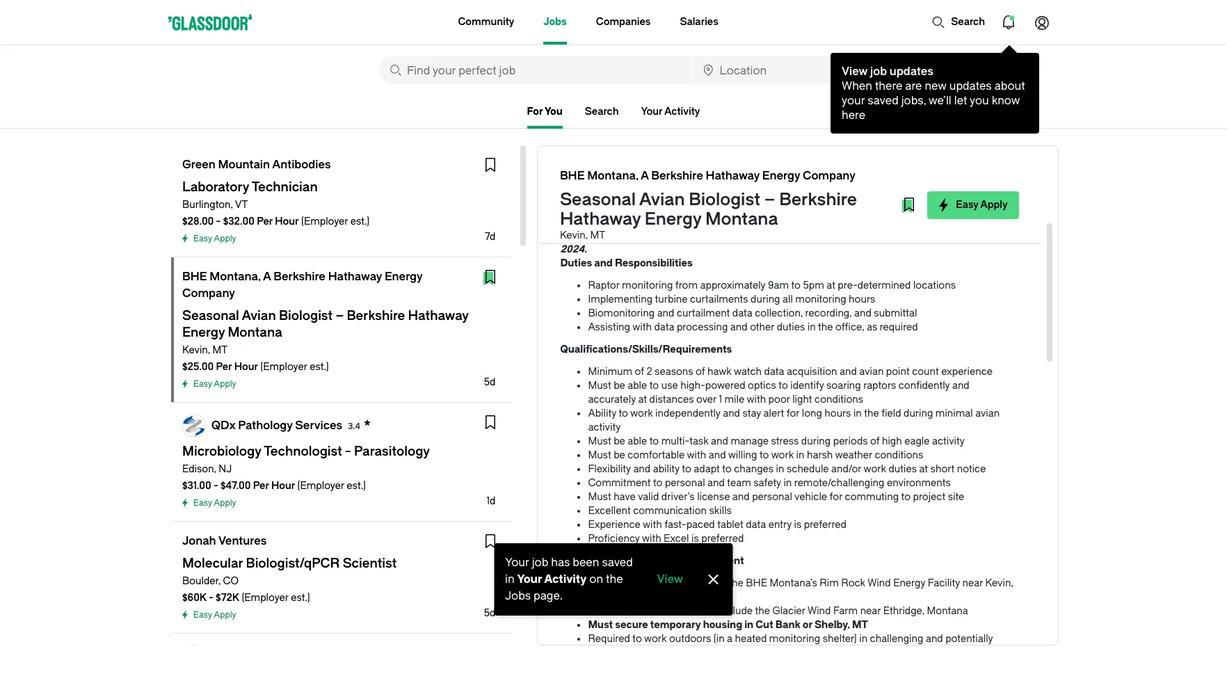 Task type: vqa. For each thing, say whether or not it's contained in the screenshot.
Park,
no



Task type: locate. For each thing, give the bounding box(es) containing it.
0 horizontal spatial preferred
[[701, 533, 744, 545]]

page.
[[534, 589, 563, 602]]

activity down has
[[544, 572, 587, 586]]

1 horizontal spatial personal
[[752, 491, 792, 503]]

there
[[875, 79, 902, 93]]

acquisition
[[787, 366, 837, 378]]

temporary up the –
[[751, 138, 802, 150]]

1 horizontal spatial will
[[729, 230, 745, 241]]

1 vertical spatial biomonitoring
[[588, 307, 655, 319]]

biologist inside the seasonal avian biologist is primarily responsible for monitoring eagles and other avian species, and implementing real-time turbine curtailments in accordance with bhe montana's biomonitoring program. under the daily direction of senior staff biologists, the selected candidate will also be responsible for recording avian observations and curtailment data in the field using a computer tablet.
[[654, 174, 695, 186]]

of
[[720, 202, 729, 214], [655, 230, 665, 241], [635, 366, 644, 378], [696, 366, 705, 378], [870, 435, 880, 447], [817, 647, 827, 659]]

a for kevin, mt
[[263, 270, 271, 283]]

1 must from the top
[[588, 380, 611, 392]]

hours right long
[[825, 408, 851, 419]]

facility
[[928, 577, 960, 589]]

shelby, up shelter) on the bottom right
[[815, 619, 850, 631]]

count
[[912, 366, 939, 378]]

0 vertical spatial berkshire
[[652, 169, 703, 182]]

additional
[[588, 605, 635, 617]]

a inside bhe montana, a berkshire hathaway energy company
[[263, 270, 271, 283]]

saved inside view job updates when there are new updates about your saved jobs, we'll let you know here
[[868, 94, 899, 107]]

1 vertical spatial bank
[[775, 619, 800, 631]]

list item containing your job has been saved in
[[494, 543, 733, 616]]

easy apply down $25.00
[[193, 379, 236, 389]]

- inside boulder, co $60k - $72k (employer est.)
[[209, 592, 213, 604]]

1 vertical spatial your activity
[[518, 572, 587, 586]]

0 vertical spatial activity
[[664, 106, 700, 118]]

tablet
[[717, 519, 743, 531]]

in inside raptor monitoring from approximately 9am to 5pm at pre-determined locations implementing turbine curtailments during all monitoring hours biomonitoring and curtailment data collection, recording, and submittal assisting with data processing and other duties in the office, as required
[[807, 321, 816, 333]]

other
[[927, 174, 951, 186], [750, 321, 774, 333]]

0 horizontal spatial duties
[[777, 321, 805, 333]]

will
[[947, 202, 962, 214], [729, 230, 745, 241], [702, 605, 717, 617]]

job inside your job has been saved in
[[532, 556, 549, 569]]

seasonal
[[580, 174, 624, 186], [560, 190, 636, 209]]

other up candidate
[[927, 174, 951, 186]]

0 horizontal spatial mt
[[213, 344, 228, 356]]

the inside on the jobs page.
[[606, 572, 623, 586]]

approximately inside raptor monitoring from approximately 9am to 5pm at pre-determined locations implementing turbine curtailments during all monitoring hours biomonitoring and curtailment data collection, recording, and submittal assisting with data processing and other duties in the office, as required
[[700, 280, 765, 291]]

0 horizontal spatial or
[[803, 619, 812, 631]]

your activity
[[641, 106, 700, 118], [518, 572, 587, 586]]

0 horizontal spatial bhe montana, a berkshire hathaway energy company
[[182, 270, 422, 300]]

duties down collection,
[[777, 321, 805, 333]]

berkshire inside bhe montana, a berkshire hathaway energy company
[[274, 270, 325, 283]]

1 horizontal spatial activity
[[932, 435, 965, 447]]

3 must from the top
[[588, 449, 611, 461]]

berkshire up real-
[[652, 169, 703, 182]]

the down selected
[[876, 216, 891, 227]]

during inside raptor monitoring from approximately 9am to 5pm at pre-determined locations implementing turbine curtailments during all monitoring hours biomonitoring and curtailment data collection, recording, and submittal assisting with data processing and other duties in the office, as required
[[751, 294, 780, 305]]

time inside position is located primarily at the bhe montana's rim rock wind energy facility near kevin, montana additional work location will include the glacier wind farm near ethridge, montana must secure temporary housing in cut bank or shelby, mt required to work outdoors (in a heated monitoring shelter) in challenging and potentially extreme weather conditions for extended periods of time
[[829, 647, 850, 659]]

apply down $32.00
[[214, 234, 236, 243]]

easy for jonah ventures
[[193, 610, 212, 620]]

2 horizontal spatial will
[[947, 202, 962, 214]]

1 horizontal spatial cut
[[857, 138, 874, 150]]

paced
[[686, 519, 715, 531]]

at inside position is located primarily at the bhe montana's rim rock wind energy facility near kevin, montana additional work location will include the glacier wind farm near ethridge, montana must secure temporary housing in cut bank or shelby, mt required to work outdoors (in a heated monitoring shelter) in challenging and potentially extreme weather conditions for extended periods of time
[[717, 577, 726, 589]]

easy apply down $72k
[[193, 610, 236, 620]]

1 vertical spatial will
[[729, 230, 745, 241]]

0 vertical spatial field
[[893, 216, 913, 227]]

2 horizontal spatial berkshire
[[780, 190, 857, 209]]

monitoring inside the seasonal avian biologist is primarily responsible for monitoring eagles and other avian species, and implementing real-time turbine curtailments in accordance with bhe montana's biomonitoring program. under the daily direction of senior staff biologists, the selected candidate will also be responsible for recording avian observations and curtailment data in the field using a computer tablet.
[[821, 174, 872, 186]]

2 vertical spatial montana
[[927, 605, 968, 617]]

0 vertical spatial -
[[216, 216, 221, 227]]

the left glacier
[[755, 605, 770, 617]]

0 horizontal spatial curtailment
[[677, 307, 730, 319]]

mt inside 'seasonal avian biologist – berkshire hathaway energy montana kevin, mt'
[[590, 230, 606, 241]]

1
[[719, 394, 722, 406]]

field up march
[[893, 216, 913, 227]]

conditions down soaring
[[815, 394, 863, 406]]

0 vertical spatial from
[[876, 230, 899, 241]]

1 vertical spatial bhe montana, a berkshire hathaway energy company
[[182, 270, 422, 300]]

harsh
[[807, 449, 833, 461]]

to down environments
[[901, 491, 911, 503]]

-
[[216, 216, 221, 227], [214, 480, 218, 492], [209, 592, 213, 604]]

2 vertical spatial per
[[253, 480, 269, 492]]

weather inside minimum of 2 seasons of hawk watch data acquisition and avian point count experience must be able to use high-powered optics to identify soaring raptors confidently and accurately at distances over 1 mile with poor light conditions ability to work independently and stay alert for long hours in the field during minimal avian activity must be able to multi-task and manage stress during periods of high eagle activity must be comfortable with and willing to work in harsh weather conditions flexibility and ability to adapt to changes in schedule and/or work duties at short notice commitment to personal and team safety in remote/challenging environments must have valid driver's license and personal vehicle for commuting to project site excellent communication skills experience with fast-paced tablet data entry is preferred proficiency with excel is preferred
[[835, 449, 872, 461]]

companies
[[596, 16, 651, 28]]

duties up environments
[[889, 463, 917, 475]]

jobs list element
[[171, 145, 512, 674]]

time down shelter) on the bottom right
[[829, 647, 850, 659]]

0 horizontal spatial will
[[702, 605, 717, 617]]

per for nj
[[253, 480, 269, 492]]

0 vertical spatial your activity
[[641, 106, 700, 118]]

$28.00
[[182, 216, 214, 227]]

and up license on the bottom right of page
[[707, 477, 725, 489]]

the down job
[[560, 174, 578, 186]]

monitoring down 5pm
[[795, 294, 846, 305]]

0 horizontal spatial a
[[727, 633, 733, 645]]

seasonal inside the seasonal avian biologist is primarily responsible for monitoring eagles and other avian species, and implementing real-time turbine curtailments in accordance with bhe montana's biomonitoring program. under the daily direction of senior staff biologists, the selected candidate will also be responsible for recording avian observations and curtailment data in the field using a computer tablet.
[[580, 174, 624, 186]]

the down the recording,
[[818, 321, 833, 333]]

hour inside 'edison, nj $31.00 - $47.00 per hour (employer est.)'
[[271, 480, 295, 492]]

turbine up 'direction'
[[692, 188, 724, 200]]

duties and responsibilities
[[560, 257, 693, 269]]

0 vertical spatial search
[[951, 16, 985, 28]]

0 vertical spatial mt
[[590, 230, 606, 241]]

duties
[[560, 257, 592, 269]]

manage
[[731, 435, 769, 447]]

job left has
[[532, 556, 549, 569]]

1 horizontal spatial near
[[962, 577, 983, 589]]

qdx pathology services logo image
[[183, 415, 205, 437]]

4 must from the top
[[588, 491, 611, 503]]

must
[[588, 380, 611, 392], [588, 435, 611, 447], [588, 449, 611, 461], [588, 491, 611, 503], [588, 619, 613, 631]]

bank inside position is located primarily at the bhe montana's rim rock wind energy facility near kevin, montana additional work location will include the glacier wind farm near ethridge, montana must secure temporary housing in cut bank or shelby, mt required to work outdoors (in a heated monitoring shelter) in challenging and potentially extreme weather conditions for extended periods of time
[[775, 619, 800, 631]]

at down 2
[[638, 394, 647, 406]]

driver's
[[661, 491, 695, 503]]

turbine down responsibilities
[[655, 294, 688, 305]]

with
[[855, 188, 875, 200], [632, 321, 652, 333], [747, 394, 766, 406], [687, 449, 706, 461], [643, 519, 662, 531], [642, 533, 661, 545]]

remote/challenging
[[794, 477, 884, 489]]

secure down additional
[[615, 619, 648, 631]]

senior
[[731, 202, 762, 214]]

is down summary
[[697, 174, 705, 186]]

the inside raptor monitoring from approximately 9am to 5pm at pre-determined locations implementing turbine curtailments during all monitoring hours biomonitoring and curtailment data collection, recording, and submittal assisting with data processing and other duties in the office, as required
[[818, 321, 833, 333]]

1 horizontal spatial periods
[[833, 435, 868, 447]]

raptors
[[863, 380, 896, 392]]

with inside the seasonal avian biologist is primarily responsible for monitoring eagles and other avian species, and implementing real-time turbine curtailments in accordance with bhe montana's biomonitoring program. under the daily direction of senior staff biologists, the selected candidate will also be responsible for recording avian observations and curtailment data in the field using a computer tablet.
[[855, 188, 875, 200]]

the inside the seasonal avian biologist is primarily responsible for monitoring eagles and other avian species, and implementing real-time turbine curtailments in accordance with bhe montana's biomonitoring program. under the daily direction of senior staff biologists, the selected candidate will also be responsible for recording avian observations and curtailment data in the field using a computer tablet.
[[560, 174, 578, 186]]

0 horizontal spatial other
[[750, 321, 774, 333]]

of up high-
[[696, 366, 705, 378]]

to inside position is located primarily at the bhe montana's rim rock wind energy facility near kevin, montana additional work location will include the glacier wind farm near ethridge, montana must secure temporary housing in cut bank or shelby, mt required to work outdoors (in a heated monitoring shelter) in challenging and potentially extreme weather conditions for extended periods of time
[[632, 633, 642, 645]]

curtailment down biologists,
[[787, 216, 840, 227]]

and left potentially
[[926, 633, 943, 645]]

near right facility
[[962, 577, 983, 589]]

0 vertical spatial hour
[[275, 216, 299, 227]]

april
[[956, 230, 979, 241]]

job for view
[[870, 65, 887, 78]]

easy apply down the $28.00
[[193, 234, 236, 243]]

demands/work
[[603, 555, 679, 567]]

must up flexibility
[[588, 449, 611, 461]]

0 vertical spatial biologist
[[654, 174, 695, 186]]

none field search keyword
[[379, 56, 690, 84]]

per inside burlington, vt $28.00 - $32.00 per hour (employer est.)
[[257, 216, 273, 227]]

with inside raptor monitoring from approximately 9am to 5pm at pre-determined locations implementing turbine curtailments during all monitoring hours biomonitoring and curtailment data collection, recording, and submittal assisting with data processing and other duties in the office, as required
[[632, 321, 652, 333]]

1 horizontal spatial or
[[904, 138, 913, 150]]

for
[[806, 174, 818, 186], [616, 216, 629, 227], [787, 408, 799, 419], [830, 491, 842, 503], [719, 647, 732, 659]]

mt up $25.00
[[213, 344, 228, 356]]

site
[[948, 491, 964, 503]]

1 horizontal spatial none field
[[692, 56, 847, 84]]

curtailments up processing
[[690, 294, 748, 305]]

seasonal inside 'seasonal avian biologist – berkshire hathaway energy montana kevin, mt'
[[560, 190, 636, 209]]

kevin, up 2024.
[[560, 230, 588, 241]]

0 horizontal spatial near
[[860, 605, 881, 617]]

avian down "job purpose/position summary"
[[626, 174, 652, 186]]

housing inside position is located primarily at the bhe montana's rim rock wind energy facility near kevin, montana additional work location will include the glacier wind farm near ethridge, montana must secure temporary housing in cut bank or shelby, mt required to work outdoors (in a heated monitoring shelter) in challenging and potentially extreme weather conditions for extended periods of time
[[703, 619, 742, 631]]

easy apply up computer
[[956, 199, 1008, 211]]

2 vertical spatial conditions
[[668, 647, 717, 659]]

- right $31.00
[[214, 480, 218, 492]]

temporary inside position is located primarily at the bhe montana's rim rock wind energy facility near kevin, montana additional work location will include the glacier wind farm near ethridge, montana must secure temporary housing in cut bank or shelby, mt required to work outdoors (in a heated monitoring shelter) in challenging and potentially extreme weather conditions for extended periods of time
[[650, 619, 701, 631]]

0 horizontal spatial time
[[668, 188, 689, 200]]

jobs
[[544, 16, 567, 28], [505, 589, 531, 602]]

1 horizontal spatial a
[[641, 169, 649, 182]]

housing down here
[[804, 138, 843, 150]]

1 vertical spatial primarily
[[675, 577, 715, 589]]

ability
[[653, 463, 680, 475]]

job for your
[[532, 556, 549, 569]]

of down recording
[[655, 230, 665, 241]]

must up required
[[588, 619, 613, 631]]

minimal
[[935, 408, 973, 419]]

1 vertical spatial biologist
[[689, 190, 761, 209]]

berkshire down burlington, vt $28.00 - $32.00 per hour (employer est.)
[[274, 270, 325, 283]]

1 vertical spatial approximately
[[700, 280, 765, 291]]

biologist
[[654, 174, 695, 186], [689, 190, 761, 209]]

of up observations
[[720, 202, 729, 214]]

company inside bhe montana, a berkshire hathaway energy company
[[182, 287, 235, 300]]

0 horizontal spatial your activity
[[518, 572, 587, 586]]

montana's inside position is located primarily at the bhe montana's rim rock wind energy facility near kevin, montana additional work location will include the glacier wind farm near ethridge, montana must secure temporary housing in cut bank or shelby, mt required to work outdoors (in a heated monitoring shelter) in challenging and potentially extreme weather conditions for extended periods of time
[[770, 577, 817, 589]]

your activity inside list item
[[518, 572, 587, 586]]

energy inside 'seasonal avian biologist – berkshire hathaway energy montana kevin, mt'
[[645, 209, 702, 229]]

1 none field from the left
[[379, 56, 690, 84]]

implementing
[[580, 188, 644, 200]]

your activity up page.
[[518, 572, 587, 586]]

search link
[[585, 106, 619, 118]]

montana's up candidate
[[901, 188, 948, 200]]

curtailments
[[727, 188, 785, 200], [690, 294, 748, 305]]

is
[[697, 174, 705, 186], [794, 519, 802, 531], [691, 533, 699, 545], [628, 577, 636, 589]]

and down experience
[[952, 380, 969, 392]]

bhe montana, a berkshire hathaway energy company for seasonal avian biologist – berkshire hathaway energy montana
[[560, 169, 856, 182]]

activity down "minimal"
[[932, 435, 965, 447]]

activity inside save job notification region
[[544, 572, 587, 586]]

montana
[[706, 209, 778, 229], [588, 591, 629, 603], [927, 605, 968, 617]]

0 horizontal spatial the
[[560, 174, 578, 186]]

None field
[[379, 56, 690, 84], [692, 56, 847, 84]]

1 vertical spatial housing
[[703, 619, 742, 631]]

2 5d from the top
[[484, 607, 496, 619]]

0 horizontal spatial berkshire
[[274, 270, 325, 283]]

cut inside position is located primarily at the bhe montana's rim rock wind energy facility near kevin, montana additional work location will include the glacier wind farm near ethridge, montana must secure temporary housing in cut bank or shelby, mt required to work outdoors (in a heated monitoring shelter) in challenging and potentially extreme weather conditions for extended periods of time
[[756, 619, 773, 631]]

berkshire for kevin, mt
[[274, 270, 325, 283]]

license
[[697, 491, 730, 503]]

hours down pre-
[[849, 294, 875, 305]]

$25.00
[[182, 361, 214, 373]]

1 horizontal spatial hathaway
[[560, 209, 641, 229]]

all
[[783, 294, 793, 305]]

in inside your job has been saved in
[[505, 572, 515, 586]]

1 horizontal spatial activity
[[664, 106, 700, 118]]

0 vertical spatial shelby,
[[916, 138, 951, 150]]

bhe montana, a berkshire hathaway energy company inside jobs list element
[[182, 270, 422, 300]]

submittal
[[874, 307, 917, 319]]

1 vertical spatial the
[[591, 230, 610, 241]]

periods
[[833, 435, 868, 447], [780, 647, 815, 659]]

0 horizontal spatial a
[[263, 270, 271, 283]]

5pm
[[803, 280, 824, 291]]

seasonal avian biologist – berkshire hathaway energy montana kevin, mt
[[560, 190, 857, 241]]

from inside the duration of this position will be approximately 5 weeks, from march 11 to april 12, 2024.
[[876, 230, 899, 241]]

1 vertical spatial saved
[[602, 556, 633, 569]]

monitoring
[[821, 174, 872, 186], [622, 280, 673, 291], [795, 294, 846, 305], [769, 633, 820, 645]]

wind right rock
[[868, 577, 891, 589]]

0 horizontal spatial periods
[[780, 647, 815, 659]]

5d
[[484, 376, 496, 388], [484, 607, 496, 619]]

other inside raptor monitoring from approximately 9am to 5pm at pre-determined locations implementing turbine curtailments during all monitoring hours biomonitoring and curtailment data collection, recording, and submittal assisting with data processing and other duties in the office, as required
[[750, 321, 774, 333]]

during up 'harsh'
[[801, 435, 831, 447]]

during down 9am
[[751, 294, 780, 305]]

bhe inside position is located primarily at the bhe montana's rim rock wind energy facility near kevin, montana additional work location will include the glacier wind farm near ethridge, montana must secure temporary housing in cut bank or shelby, mt required to work outdoors (in a heated monitoring shelter) in challenging and potentially extreme weather conditions for extended periods of time
[[746, 577, 767, 589]]

time
[[668, 188, 689, 200], [829, 647, 850, 659]]

pathology
[[238, 418, 293, 432]]

proficiency
[[588, 533, 640, 545]]

2 none field from the left
[[692, 56, 847, 84]]

save job notification region
[[483, 532, 744, 627]]

field inside minimum of 2 seasons of hawk watch data acquisition and avian point count experience must be able to use high-powered optics to identify soaring raptors confidently and accurately at distances over 1 mile with poor light conditions ability to work independently and stay alert for long hours in the field during minimal avian activity must be able to multi-task and manage stress during periods of high eagle activity must be comfortable with and willing to work in harsh weather conditions flexibility and ability to adapt to changes in schedule and/or work duties at short notice commitment to personal and team safety in remote/challenging environments must have valid driver's license and personal vehicle for commuting to project site excellent communication skills experience with fast-paced tablet data entry is preferred proficiency with excel is preferred
[[881, 408, 901, 419]]

activity
[[664, 106, 700, 118], [544, 572, 587, 586]]

periods inside position is located primarily at the bhe montana's rim rock wind energy facility near kevin, montana additional work location will include the glacier wind farm near ethridge, montana must secure temporary housing in cut bank or shelby, mt required to work outdoors (in a heated monitoring shelter) in challenging and potentially extreme weather conditions for extended periods of time
[[780, 647, 815, 659]]

a up real-
[[641, 169, 649, 182]]

0 vertical spatial montana,
[[588, 169, 639, 182]]

at left pre-
[[827, 280, 835, 291]]

0 horizontal spatial weather
[[629, 647, 666, 659]]

turbine
[[692, 188, 724, 200], [655, 294, 688, 305]]

kevin, up $25.00
[[182, 344, 210, 356]]

0 vertical spatial montana's
[[901, 188, 948, 200]]

1 vertical spatial your
[[505, 556, 529, 569]]

1 vertical spatial preferred
[[701, 533, 744, 545]]

raptor monitoring from approximately 9am to 5pm at pre-determined locations implementing turbine curtailments during all monitoring hours biomonitoring and curtailment data collection, recording, and submittal assisting with data processing and other duties in the office, as required
[[588, 280, 956, 333]]

ventures
[[218, 534, 267, 547]]

monitoring down responsibilities
[[622, 280, 673, 291]]

and right processing
[[730, 321, 748, 333]]

time inside the seasonal avian biologist is primarily responsible for monitoring eagles and other avian species, and implementing real-time turbine curtailments in accordance with bhe montana's biomonitoring program. under the daily direction of senior staff biologists, the selected candidate will also be responsible for recording avian observations and curtailment data in the field using a computer tablet.
[[668, 188, 689, 200]]

of inside the duration of this position will be approximately 5 weeks, from march 11 to april 12, 2024.
[[655, 230, 665, 241]]

for inside position is located primarily at the bhe montana's rim rock wind energy facility near kevin, montana additional work location will include the glacier wind farm near ethridge, montana must secure temporary housing in cut bank or shelby, mt required to work outdoors (in a heated monitoring shelter) in challenging and potentially extreme weather conditions for extended periods of time
[[719, 647, 732, 659]]

avian up recording
[[639, 190, 685, 209]]

1 5d from the top
[[484, 376, 496, 388]]

0 vertical spatial per
[[257, 216, 273, 227]]

1 vertical spatial activity
[[544, 572, 587, 586]]

nj
[[219, 463, 232, 475]]

1 vertical spatial or
[[803, 619, 812, 631]]

able
[[628, 380, 647, 392], [628, 435, 647, 447]]

1 vertical spatial duties
[[889, 463, 917, 475]]

apply for jonah ventures
[[214, 610, 236, 620]]

bank up eagles at top
[[876, 138, 901, 150]]

temporary down location
[[650, 619, 701, 631]]

0 vertical spatial avian
[[626, 174, 652, 186]]

1 vertical spatial during
[[904, 408, 933, 419]]

0 horizontal spatial biomonitoring
[[588, 307, 655, 319]]

1 horizontal spatial turbine
[[692, 188, 724, 200]]

energy inside jobs list element
[[385, 270, 422, 283]]

weather right extreme
[[629, 647, 666, 659]]

1 horizontal spatial other
[[927, 174, 951, 186]]

0 horizontal spatial activity
[[544, 572, 587, 586]]

(employer down antibodies
[[301, 216, 348, 227]]

1 horizontal spatial company
[[803, 169, 856, 182]]

1 horizontal spatial shelby,
[[916, 138, 951, 150]]

to inside the duration of this position will be approximately 5 weeks, from march 11 to april 12, 2024.
[[944, 230, 954, 241]]

using
[[915, 216, 940, 227]]

1 vertical spatial activity
[[932, 435, 965, 447]]

been
[[573, 556, 600, 569]]

also
[[964, 202, 983, 214]]

5 must from the top
[[588, 619, 613, 631]]

in
[[845, 138, 854, 150], [787, 188, 796, 200], [865, 216, 873, 227], [807, 321, 816, 333], [853, 408, 862, 419], [796, 449, 804, 461], [776, 463, 784, 475], [784, 477, 792, 489], [505, 572, 515, 586], [744, 619, 753, 631], [859, 633, 867, 645]]

curtailment up processing
[[677, 307, 730, 319]]

est.) inside "kevin, mt $25.00 per hour (employer est.)"
[[310, 361, 329, 373]]

to
[[944, 230, 954, 241], [791, 280, 801, 291], [650, 380, 659, 392], [779, 380, 788, 392], [619, 408, 628, 419], [650, 435, 659, 447], [760, 449, 769, 461], [682, 463, 691, 475], [722, 463, 732, 475], [653, 477, 663, 489], [901, 491, 911, 503], [632, 633, 642, 645]]

qdx pathology services
[[211, 418, 342, 432]]

approximately inside the duration of this position will be approximately 5 weeks, from march 11 to april 12, 2024.
[[761, 230, 831, 241]]

easy down $60k
[[193, 610, 212, 620]]

from left march
[[876, 230, 899, 241]]

wind left farm
[[808, 605, 831, 617]]

0 vertical spatial able
[[628, 380, 647, 392]]

per right $25.00
[[216, 361, 232, 373]]

hour inside burlington, vt $28.00 - $32.00 per hour (employer est.)
[[275, 216, 299, 227]]

1 vertical spatial able
[[628, 435, 647, 447]]

species,
[[980, 174, 1018, 186]]

hawk
[[707, 366, 732, 378]]

apply down species,
[[981, 199, 1008, 211]]

the seasonal avian biologist is primarily responsible for monitoring eagles and other avian species, and implementing real-time turbine curtailments in accordance with bhe montana's biomonitoring program. under the daily direction of senior staff biologists, the selected candidate will also be responsible for recording avian observations and curtailment data in the field using a computer tablet.
[[560, 174, 1018, 241]]

0 vertical spatial updates
[[890, 65, 934, 78]]

1 vertical spatial periods
[[780, 647, 815, 659]]

physical
[[560, 555, 601, 567]]

0 vertical spatial personal
[[665, 477, 705, 489]]

monitoring inside position is located primarily at the bhe montana's rim rock wind energy facility near kevin, montana additional work location will include the glacier wind farm near ethridge, montana must secure temporary housing in cut bank or shelby, mt required to work outdoors (in a heated monitoring shelter) in challenging and potentially extreme weather conditions for extended periods of time
[[769, 633, 820, 645]]

you
[[545, 106, 563, 118]]

to down ability
[[653, 477, 663, 489]]

per for vt
[[257, 216, 273, 227]]

biologist down summary
[[654, 174, 695, 186]]

- inside burlington, vt $28.00 - $32.00 per hour (employer est.)
[[216, 216, 221, 227]]

or inside position is located primarily at the bhe montana's rim rock wind energy facility near kevin, montana additional work location will include the glacier wind farm near ethridge, montana must secure temporary housing in cut bank or shelby, mt required to work outdoors (in a heated monitoring shelter) in challenging and potentially extreme weather conditions for extended periods of time
[[803, 619, 812, 631]]

- down "burlington,"
[[216, 216, 221, 227]]

housing
[[804, 138, 843, 150], [703, 619, 742, 631]]

be inside the seasonal avian biologist is primarily responsible for monitoring eagles and other avian species, and implementing real-time turbine curtailments in accordance with bhe montana's biomonitoring program. under the daily direction of senior staff biologists, the selected candidate will also be responsible for recording avian observations and curtailment data in the field using a computer tablet.
[[986, 202, 997, 214]]

1 vertical spatial seasonal
[[560, 190, 636, 209]]

point
[[886, 366, 910, 378]]

(employer inside 'edison, nj $31.00 - $47.00 per hour (employer est.)'
[[297, 480, 344, 492]]

for down (in
[[719, 647, 732, 659]]

bhe montana, a berkshire hathaway energy company for kevin, mt
[[182, 270, 422, 300]]

stay
[[743, 408, 761, 419]]

to right required
[[632, 633, 642, 645]]

alert
[[763, 408, 784, 419]]

data
[[842, 216, 863, 227], [732, 307, 752, 319], [654, 321, 674, 333], [764, 366, 784, 378], [746, 519, 766, 531]]

notice
[[957, 463, 986, 475]]

1 vertical spatial curtailment
[[677, 307, 730, 319]]

the
[[560, 174, 578, 186], [591, 230, 610, 241]]

0 vertical spatial primarily
[[707, 174, 747, 186]]

9am
[[768, 280, 789, 291]]

list item
[[494, 543, 733, 616]]

1 vertical spatial montana
[[588, 591, 629, 603]]

montana's up glacier
[[770, 577, 817, 589]]

responsible down program.
[[560, 216, 614, 227]]

0 horizontal spatial saved
[[602, 556, 633, 569]]

a down burlington, vt $28.00 - $32.00 per hour (employer est.)
[[263, 270, 271, 283]]

activity down the ability
[[588, 422, 621, 433]]

hours inside minimum of 2 seasons of hawk watch data acquisition and avian point count experience must be able to use high-powered optics to identify soaring raptors confidently and accurately at distances over 1 mile with poor light conditions ability to work independently and stay alert for long hours in the field during minimal avian activity must be able to multi-task and manage stress during periods of high eagle activity must be comfortable with and willing to work in harsh weather conditions flexibility and ability to adapt to changes in schedule and/or work duties at short notice commitment to personal and team safety in remote/challenging environments must have valid driver's license and personal vehicle for commuting to project site excellent communication skills experience with fast-paced tablet data entry is preferred proficiency with excel is preferred
[[825, 408, 851, 419]]

weather up 'and/or'
[[835, 449, 872, 461]]

of inside position is located primarily at the bhe montana's rim rock wind energy facility near kevin, montana additional work location will include the glacier wind farm near ethridge, montana must secure temporary housing in cut bank or shelby, mt required to work outdoors (in a heated monitoring shelter) in challenging and potentially extreme weather conditions for extended periods of time
[[817, 647, 827, 659]]

(employer up qdx pathology services
[[260, 361, 307, 373]]

1 able from the top
[[628, 380, 647, 392]]

hour for burlington, vt
[[275, 216, 299, 227]]

assisting
[[588, 321, 630, 333]]

0 vertical spatial during
[[751, 294, 780, 305]]

apply down $72k
[[214, 610, 236, 620]]

- for mountain
[[216, 216, 221, 227]]

mountain
[[218, 158, 270, 171]]

(employer inside burlington, vt $28.00 - $32.00 per hour (employer est.)
[[301, 216, 348, 227]]

0 vertical spatial jobs
[[544, 16, 567, 28]]

1 horizontal spatial wind
[[868, 577, 891, 589]]

approximately left 9am
[[700, 280, 765, 291]]

periods right extended
[[780, 647, 815, 659]]

easy for green mountain antibodies
[[193, 234, 212, 243]]

candidate
[[899, 202, 944, 214]]

0 vertical spatial turbine
[[692, 188, 724, 200]]

hour right $32.00
[[275, 216, 299, 227]]

(employer down services
[[297, 480, 344, 492]]

$60k
[[182, 592, 206, 604]]

per right $47.00
[[253, 480, 269, 492]]

0 horizontal spatial hathaway
[[328, 270, 382, 283]]

0 vertical spatial saved
[[868, 94, 899, 107]]

easy up computer
[[956, 199, 979, 211]]

easy down $31.00
[[193, 498, 212, 508]]

and inside position is located primarily at the bhe montana's rim rock wind energy facility near kevin, montana additional work location will include the glacier wind farm near ethridge, montana must secure temporary housing in cut bank or shelby, mt required to work outdoors (in a heated monitoring shelter) in challenging and potentially extreme weather conditions for extended periods of time
[[926, 633, 943, 645]]

weeks,
[[841, 230, 874, 241]]

1 horizontal spatial secure
[[716, 138, 749, 150]]

co
[[223, 575, 239, 587]]

biomonitoring up also
[[951, 188, 1017, 200]]

0 vertical spatial hathaway
[[706, 169, 760, 182]]



Task type: describe. For each thing, give the bounding box(es) containing it.
hathaway inside 'seasonal avian biologist – berkshire hathaway energy montana kevin, mt'
[[560, 209, 641, 229]]

company for kevin, mt
[[182, 287, 235, 300]]

a for seasonal avian biologist – berkshire hathaway energy montana
[[641, 169, 649, 182]]

list item inside save job notification region
[[494, 543, 733, 616]]

chosen
[[646, 138, 682, 150]]

to inside raptor monitoring from approximately 9am to 5pm at pre-determined locations implementing turbine curtailments during all monitoring hours biomonitoring and curtailment data collection, recording, and submittal assisting with data processing and other duties in the office, as required
[[791, 280, 801, 291]]

0 horizontal spatial search
[[585, 106, 619, 118]]

we'll
[[929, 94, 951, 107]]

and up as
[[854, 307, 871, 319]]

none field search location
[[692, 56, 847, 84]]

program.
[[560, 202, 603, 214]]

Search location field
[[692, 56, 847, 84]]

1 vertical spatial updates
[[949, 79, 992, 93]]

jobs,
[[901, 94, 926, 107]]

for down light
[[787, 408, 799, 419]]

easy apply down $31.00
[[193, 498, 236, 508]]

experience
[[588, 519, 640, 531]]

montana inside 'seasonal avian biologist – berkshire hathaway energy montana kevin, mt'
[[706, 209, 778, 229]]

excellent
[[588, 505, 631, 517]]

0 vertical spatial your
[[641, 106, 662, 118]]

and up program.
[[560, 188, 577, 200]]

1 vertical spatial near
[[860, 605, 881, 617]]

easy for bhe montana, a berkshire hathaway energy company
[[193, 379, 212, 389]]

confidently
[[899, 380, 950, 392]]

biomonitoring inside raptor monitoring from approximately 9am to 5pm at pre-determined locations implementing turbine curtailments during all monitoring hours biomonitoring and curtailment data collection, recording, and submittal assisting with data processing and other duties in the office, as required
[[588, 307, 655, 319]]

accordance
[[798, 188, 853, 200]]

curtailments inside the seasonal avian biologist is primarily responsible for monitoring eagles and other avian species, and implementing real-time turbine curtailments in accordance with bhe montana's biomonitoring program. under the daily direction of senior staff biologists, the selected candidate will also be responsible for recording avian observations and curtailment data in the field using a computer tablet.
[[727, 188, 785, 200]]

of left 2
[[635, 366, 644, 378]]

to up poor
[[779, 380, 788, 392]]

are
[[905, 79, 922, 93]]

the down accordance
[[840, 202, 855, 214]]

data up qualifications/skills/requirements
[[654, 321, 674, 333]]

purpose/position
[[580, 160, 664, 172]]

and up the adapt
[[709, 449, 726, 461]]

work down stress
[[771, 449, 794, 461]]

comfortable
[[628, 449, 685, 461]]

light
[[792, 394, 812, 406]]

is right entry
[[794, 519, 802, 531]]

from inside raptor monitoring from approximately 9am to 5pm at pre-determined locations implementing turbine curtailments during all monitoring hours biomonitoring and curtailment data collection, recording, and submittal assisting with data processing and other duties in the office, as required
[[675, 280, 698, 291]]

adapt
[[694, 463, 720, 475]]

1 horizontal spatial jobs
[[544, 16, 567, 28]]

the duration of this position will be approximately 5 weeks, from march 11 to april 12, 2024.
[[560, 230, 994, 255]]

2 must from the top
[[588, 435, 611, 447]]

farm
[[833, 605, 858, 617]]

shelby, inside position is located primarily at the bhe montana's rim rock wind energy facility near kevin, montana additional work location will include the glacier wind farm near ethridge, montana must secure temporary housing in cut bank or shelby, mt required to work outdoors (in a heated monitoring shelter) in challenging and potentially extreme weather conditions for extended periods of time
[[815, 619, 850, 631]]

will inside position is located primarily at the bhe montana's rim rock wind energy facility near kevin, montana additional work location will include the glacier wind farm near ethridge, montana must secure temporary housing in cut bank or shelby, mt required to work outdoors (in a heated monitoring shelter) in challenging and potentially extreme weather conditions for extended periods of time
[[702, 605, 717, 617]]

search inside button
[[951, 16, 985, 28]]

your inside your job has been saved in
[[505, 556, 529, 569]]

apply for bhe montana, a berkshire hathaway energy company
[[214, 379, 236, 389]]

eagles
[[874, 174, 905, 186]]

0 vertical spatial or
[[904, 138, 913, 150]]

your activity link
[[641, 106, 700, 118]]

2 horizontal spatial conditions
[[875, 449, 923, 461]]

periods inside minimum of 2 seasons of hawk watch data acquisition and avian point count experience must be able to use high-powered optics to identify soaring raptors confidently and accurately at distances over 1 mile with poor light conditions ability to work independently and stay alert for long hours in the field during minimal avian activity must be able to multi-task and manage stress during periods of high eagle activity must be comfortable with and willing to work in harsh weather conditions flexibility and ability to adapt to changes in schedule and/or work duties at short notice commitment to personal and team safety in remote/challenging environments must have valid driver's license and personal vehicle for commuting to project site excellent communication skills experience with fast-paced tablet data entry is preferred proficiency with excel is preferred
[[833, 435, 868, 447]]

minimum
[[588, 366, 632, 378]]

distances
[[649, 394, 694, 406]]

data left entry
[[746, 519, 766, 531]]

of left high
[[870, 435, 880, 447]]

1 horizontal spatial bank
[[876, 138, 901, 150]]

is inside position is located primarily at the bhe montana's rim rock wind energy facility near kevin, montana additional work location will include the glacier wind farm near ethridge, montana must secure temporary housing in cut bank or shelby, mt required to work outdoors (in a heated monitoring shelter) in challenging and potentially extreme weather conditions for extended periods of time
[[628, 577, 636, 589]]

0 vertical spatial secure
[[716, 138, 749, 150]]

march
[[902, 230, 933, 241]]

12,
[[981, 230, 994, 241]]

hours inside raptor monitoring from approximately 9am to 5pm at pre-determined locations implementing turbine curtailments during all monitoring hours biomonitoring and curtailment data collection, recording, and submittal assisting with data processing and other duties in the office, as required
[[849, 294, 875, 305]]

search button
[[925, 8, 992, 36]]

will inside the seasonal avian biologist is primarily responsible for monitoring eagles and other avian species, and implementing real-time turbine curtailments in accordance with bhe montana's biomonitoring program. under the daily direction of senior staff biologists, the selected candidate will also be responsible for recording avian observations and curtailment data in the field using a computer tablet.
[[947, 202, 962, 214]]

rim
[[820, 577, 839, 589]]

at up environments
[[919, 463, 928, 475]]

mt.
[[953, 138, 971, 150]]

summary
[[666, 160, 713, 172]]

outdoors
[[669, 633, 711, 645]]

when
[[842, 79, 872, 93]]

at inside raptor monitoring from approximately 9am to 5pm at pre-determined locations implementing turbine curtailments during all monitoring hours biomonitoring and curtailment data collection, recording, and submittal assisting with data processing and other duties in the office, as required
[[827, 280, 835, 291]]

3.4
[[348, 421, 360, 431]]

shelter)
[[823, 633, 857, 645]]

work up commuting
[[864, 463, 886, 475]]

and right the task
[[711, 435, 728, 447]]

with down communication
[[643, 519, 662, 531]]

kevin, inside 'seasonal avian biologist – berkshire hathaway energy montana kevin, mt'
[[560, 230, 588, 241]]

will inside the duration of this position will be approximately 5 weeks, from march 11 to april 12, 2024.
[[729, 230, 745, 241]]

mt inside position is located primarily at the bhe montana's rim rock wind energy facility near kevin, montana additional work location will include the glacier wind farm near ethridge, montana must secure temporary housing in cut bank or shelby, mt required to work outdoors (in a heated monitoring shelter) in challenging and potentially extreme weather conditions for extended periods of time
[[852, 619, 868, 631]]

work down accurately
[[630, 408, 653, 419]]

energy inside position is located primarily at the bhe montana's rim rock wind energy facility near kevin, montana additional work location will include the glacier wind farm near ethridge, montana must secure temporary housing in cut bank or shelby, mt required to work outdoors (in a heated monitoring shelter) in challenging and potentially extreme weather conditions for extended periods of time
[[893, 577, 925, 589]]

entry
[[768, 519, 792, 531]]

kevin, inside "kevin, mt $25.00 per hour (employer est.)"
[[182, 344, 210, 356]]

excel
[[664, 533, 689, 545]]

montana, for kevin, mt
[[210, 270, 261, 283]]

jonah
[[182, 534, 216, 547]]

2 horizontal spatial during
[[904, 408, 933, 419]]

environments
[[887, 477, 951, 489]]

your job has been saved in
[[505, 556, 633, 586]]

skills
[[709, 505, 732, 517]]

soaring
[[826, 380, 861, 392]]

per inside "kevin, mt $25.00 per hour (employer est.)"
[[216, 361, 232, 373]]

berkshire inside 'seasonal avian biologist – berkshire hathaway energy montana kevin, mt'
[[780, 190, 857, 209]]

0 horizontal spatial montana
[[588, 591, 629, 603]]

(employer inside boulder, co $60k - $72k (employer est.)
[[242, 592, 289, 604]]

1 horizontal spatial housing
[[804, 138, 843, 150]]

- inside 'edison, nj $31.00 - $47.00 per hour (employer est.)'
[[214, 480, 218, 492]]

hour for edison, nj
[[271, 480, 295, 492]]

and up raptor
[[594, 257, 613, 269]]

secure inside position is located primarily at the bhe montana's rim rock wind energy facility near kevin, montana additional work location will include the glacier wind farm near ethridge, montana must secure temporary housing in cut bank or shelby, mt required to work outdoors (in a heated monitoring shelter) in challenging and potentially extreme weather conditions for extended periods of time
[[615, 619, 648, 631]]

your
[[842, 94, 865, 107]]

heated
[[735, 633, 767, 645]]

berkshire for seasonal avian biologist – berkshire hathaway energy montana
[[652, 169, 703, 182]]

0 horizontal spatial wind
[[808, 605, 831, 617]]

responsibilities
[[615, 257, 693, 269]]

with up stay
[[747, 394, 766, 406]]

2 able from the top
[[628, 435, 647, 447]]

to up changes
[[760, 449, 769, 461]]

biomonitoring inside the seasonal avian biologist is primarily responsible for monitoring eagles and other avian species, and implementing real-time turbine curtailments in accordance with bhe montana's biomonitoring program. under the daily direction of senior staff biologists, the selected candidate will also be responsible for recording avian observations and curtailment data in the field using a computer tablet.
[[951, 188, 1017, 200]]

view job updates when there are new updates about your saved jobs, we'll let you know here
[[842, 65, 1025, 122]]

primarily inside position is located primarily at the bhe montana's rim rock wind energy facility near kevin, montana additional work location will include the glacier wind farm near ethridge, montana must secure temporary housing in cut bank or shelby, mt required to work outdoors (in a heated monitoring shelter) in challenging and potentially extreme weather conditions for extended periods of time
[[675, 577, 715, 589]]

community
[[458, 16, 514, 28]]

position is located primarily at the bhe montana's rim rock wind energy facility near kevin, montana additional work location will include the glacier wind farm near ethridge, montana must secure temporary housing in cut bank or shelby, mt required to work outdoors (in a heated monitoring shelter) in challenging and potentially extreme weather conditions for extended periods of time
[[588, 577, 1013, 659]]

2 horizontal spatial montana
[[927, 605, 968, 617]]

is down paced
[[691, 533, 699, 545]]

a inside the seasonal avian biologist is primarily responsible for monitoring eagles and other avian species, and implementing real-time turbine curtailments in accordance with bhe montana's biomonitoring program. under the daily direction of senior staff biologists, the selected candidate will also be responsible for recording avian observations and curtailment data in the field using a computer tablet.
[[943, 216, 948, 227]]

long
[[802, 408, 822, 419]]

avian inside 'seasonal avian biologist – berkshire hathaway energy montana kevin, mt'
[[639, 190, 685, 209]]

montana's inside the seasonal avian biologist is primarily responsible for monitoring eagles and other avian species, and implementing real-time turbine curtailments in accordance with bhe montana's biomonitoring program. under the daily direction of senior staff biologists, the selected candidate will also be responsible for recording avian observations and curtailment data in the field using a computer tablet.
[[901, 188, 948, 200]]

curtailments inside raptor monitoring from approximately 9am to 5pm at pre-determined locations implementing turbine curtailments during all monitoring hours biomonitoring and curtailment data collection, recording, and submittal assisting with data processing and other duties in the office, as required
[[690, 294, 748, 305]]

with up physical demands/work environment
[[642, 533, 661, 545]]

avian inside the seasonal avian biologist is primarily responsible for monitoring eagles and other avian species, and implementing real-time turbine curtailments in accordance with bhe montana's biomonitoring program. under the daily direction of senior staff biologists, the selected candidate will also be responsible for recording avian observations and curtailment data in the field using a computer tablet.
[[626, 174, 652, 186]]

be inside the duration of this position will be approximately 5 weeks, from march 11 to april 12, 2024.
[[747, 230, 759, 241]]

easy apply inside easy apply button
[[956, 199, 1008, 211]]

saved inside your job has been saved in
[[602, 556, 633, 569]]

real-
[[647, 188, 668, 200]]

selected
[[857, 202, 896, 214]]

primarily inside the seasonal avian biologist is primarily responsible for monitoring eagles and other avian species, and implementing real-time turbine curtailments in accordance with bhe montana's biomonitoring program. under the daily direction of senior staff biologists, the selected candidate will also be responsible for recording avian observations and curtailment data in the field using a computer tablet.
[[707, 174, 747, 186]]

to up comfortable
[[650, 435, 659, 447]]

5d for bhe montana, a berkshire hathaway energy company
[[484, 376, 496, 388]]

data inside the seasonal avian biologist is primarily responsible for monitoring eagles and other avian species, and implementing real-time turbine curtailments in accordance with bhe montana's biomonitoring program. under the daily direction of senior staff biologists, the selected candidate will also be responsible for recording avian observations and curtailment data in the field using a computer tablet.
[[842, 216, 863, 227]]

mile
[[724, 394, 744, 406]]

- for ventures
[[209, 592, 213, 604]]

and right eagles at top
[[907, 174, 924, 186]]

include
[[719, 605, 753, 617]]

and down the mile on the right bottom of page
[[723, 408, 740, 419]]

1 horizontal spatial conditions
[[815, 394, 863, 406]]

0 vertical spatial activity
[[588, 422, 621, 433]]

montana, for seasonal avian biologist – berkshire hathaway energy montana
[[588, 169, 639, 182]]

pre-
[[838, 280, 857, 291]]

high
[[882, 435, 902, 447]]

the up include at the right
[[729, 577, 743, 589]]

ability
[[588, 408, 616, 419]]

to down accurately
[[619, 408, 628, 419]]

schedule
[[787, 463, 829, 475]]

flexibility
[[588, 463, 631, 475]]

data left collection,
[[732, 307, 752, 319]]

2 vertical spatial during
[[801, 435, 831, 447]]

work left outdoors
[[644, 633, 667, 645]]

biologist inside 'seasonal avian biologist – berkshire hathaway energy montana kevin, mt'
[[689, 190, 761, 209]]

bhe inside bhe montana, a berkshire hathaway energy company
[[182, 270, 207, 283]]

biologists,
[[789, 202, 837, 214]]

7d
[[485, 231, 496, 243]]

apply for green mountain antibodies
[[214, 234, 236, 243]]

0 vertical spatial preferred
[[804, 519, 846, 531]]

candidates chosen must secure temporary housing in cut bank or shelby, mt.
[[588, 138, 971, 150]]

easy apply button
[[928, 191, 1019, 219]]

let
[[954, 94, 967, 107]]

must inside position is located primarily at the bhe montana's rim rock wind energy facility near kevin, montana additional work location will include the glacier wind farm near ethridge, montana must secure temporary housing in cut bank or shelby, mt required to work outdoors (in a heated monitoring shelter) in challenging and potentially extreme weather conditions for extended periods of time
[[588, 619, 613, 631]]

(employer inside "kevin, mt $25.00 per hour (employer est.)"
[[260, 361, 307, 373]]

as
[[867, 321, 877, 333]]

for down under
[[616, 216, 629, 227]]

avian up easy apply button
[[954, 174, 978, 186]]

$31.00
[[182, 480, 211, 492]]

to left the adapt
[[682, 463, 691, 475]]

and up soaring
[[840, 366, 857, 378]]

with down the task
[[687, 449, 706, 461]]

fast-
[[664, 519, 686, 531]]

and down comfortable
[[633, 463, 651, 475]]

glacier
[[772, 605, 805, 617]]

bhe inside the seasonal avian biologist is primarily responsible for monitoring eagles and other avian species, and implementing real-time turbine curtailments in accordance with bhe montana's biomonitoring program. under the daily direction of senior staff biologists, the selected candidate will also be responsible for recording avian observations and curtailment data in the field using a computer tablet.
[[877, 188, 898, 200]]

0 horizontal spatial updates
[[890, 65, 934, 78]]

avian right "minimal"
[[975, 408, 1000, 419]]

2 vertical spatial your
[[518, 572, 542, 586]]

Search keyword field
[[379, 56, 690, 84]]

green mountain antibodies
[[182, 158, 331, 171]]

has
[[551, 556, 570, 569]]

for down remote/challenging
[[830, 491, 842, 503]]

valid
[[638, 491, 659, 503]]

apply inside button
[[981, 199, 1008, 211]]

job purpose/position summary
[[560, 160, 713, 172]]

to up team
[[722, 463, 732, 475]]

duties inside minimum of 2 seasons of hawk watch data acquisition and avian point count experience must be able to use high-powered optics to identify soaring raptors confidently and accurately at distances over 1 mile with poor light conditions ability to work independently and stay alert for long hours in the field during minimal avian activity must be able to multi-task and manage stress during periods of high eagle activity must be comfortable with and willing to work in harsh weather conditions flexibility and ability to adapt to changes in schedule and/or work duties at short notice commitment to personal and team safety in remote/challenging environments must have valid driver's license and personal vehicle for commuting to project site excellent communication skills experience with fast-paced tablet data entry is preferred proficiency with excel is preferred
[[889, 463, 917, 475]]

the for duration
[[591, 230, 610, 241]]

hathaway for kevin, mt
[[328, 270, 382, 283]]

hathaway for seasonal avian biologist – berkshire hathaway energy montana
[[706, 169, 760, 182]]

est.) inside 'edison, nj $31.00 - $47.00 per hour (employer est.)'
[[347, 480, 366, 492]]

new
[[925, 79, 947, 93]]

eagle
[[904, 435, 930, 447]]

ethridge,
[[883, 605, 925, 617]]

apply down $47.00
[[214, 498, 236, 508]]

field inside the seasonal avian biologist is primarily responsible for monitoring eagles and other avian species, and implementing real-time turbine curtailments in accordance with bhe montana's biomonitoring program. under the daily direction of senior staff biologists, the selected candidate will also be responsible for recording avian observations and curtailment data in the field using a computer tablet.
[[893, 216, 913, 227]]

conditions inside position is located primarily at the bhe montana's rim rock wind energy facility near kevin, montana additional work location will include the glacier wind farm near ethridge, montana must secure temporary housing in cut bank or shelby, mt required to work outdoors (in a heated monitoring shelter) in challenging and potentially extreme weather conditions for extended periods of time
[[668, 647, 717, 659]]

for up accordance
[[806, 174, 818, 186]]

a inside position is located primarily at the bhe montana's rim rock wind energy facility near kevin, montana additional work location will include the glacier wind farm near ethridge, montana must secure temporary housing in cut bank or shelby, mt required to work outdoors (in a heated monitoring shelter) in challenging and potentially extreme weather conditions for extended periods of time
[[727, 633, 733, 645]]

and down staff
[[767, 216, 784, 227]]

hour inside "kevin, mt $25.00 per hour (employer est.)"
[[234, 361, 258, 373]]

office,
[[835, 321, 864, 333]]

project
[[913, 491, 945, 503]]

avian down 'direction'
[[678, 216, 703, 227]]

0 vertical spatial cut
[[857, 138, 874, 150]]

curtailment inside raptor monitoring from approximately 9am to 5pm at pre-determined locations implementing turbine curtailments during all monitoring hours biomonitoring and curtailment data collection, recording, and submittal assisting with data processing and other duties in the office, as required
[[677, 307, 730, 319]]

boulder,
[[182, 575, 221, 587]]

work down located
[[637, 605, 660, 617]]

edison,
[[182, 463, 216, 475]]

est.) inside boulder, co $60k - $72k (employer est.)
[[291, 592, 310, 604]]

0 horizontal spatial personal
[[665, 477, 705, 489]]

easy apply for green mountain antibodies
[[193, 234, 236, 243]]

easy apply for jonah ventures
[[193, 610, 236, 620]]

easy apply for bhe montana, a berkshire hathaway energy company
[[193, 379, 236, 389]]

recording,
[[805, 307, 852, 319]]

1d
[[487, 495, 496, 507]]

(in
[[714, 633, 725, 645]]

willing
[[728, 449, 757, 461]]

1 horizontal spatial responsible
[[750, 174, 803, 186]]

0 vertical spatial wind
[[868, 577, 891, 589]]

the inside minimum of 2 seasons of hawk watch data acquisition and avian point count experience must be able to use high-powered optics to identify soaring raptors confidently and accurately at distances over 1 mile with poor light conditions ability to work independently and stay alert for long hours in the field during minimal avian activity must be able to multi-task and manage stress during periods of high eagle activity must be comfortable with and willing to work in harsh weather conditions flexibility and ability to adapt to changes in schedule and/or work duties at short notice commitment to personal and team safety in remote/challenging environments must have valid driver's license and personal vehicle for commuting to project site excellent communication skills experience with fast-paced tablet data entry is preferred proficiency with excel is preferred
[[864, 408, 879, 419]]

environment
[[681, 555, 744, 567]]

1 vertical spatial responsible
[[560, 216, 614, 227]]

required
[[588, 633, 630, 645]]

weather inside position is located primarily at the bhe montana's rim rock wind energy facility near kevin, montana additional work location will include the glacier wind farm near ethridge, montana must secure temporary housing in cut bank or shelby, mt required to work outdoors (in a heated monitoring shelter) in challenging and potentially extreme weather conditions for extended periods of time
[[629, 647, 666, 659]]

and up qualifications/skills/requirements
[[657, 307, 674, 319]]

candidates
[[588, 138, 644, 150]]

avian up raptors
[[859, 366, 884, 378]]

company for seasonal avian biologist – berkshire hathaway energy montana
[[803, 169, 856, 182]]

0 vertical spatial temporary
[[751, 138, 802, 150]]

easy inside easy apply button
[[956, 199, 979, 211]]

kevin, inside position is located primarily at the bhe montana's rim rock wind energy facility near kevin, montana additional work location will include the glacier wind farm near ethridge, montana must secure temporary housing in cut bank or shelby, mt required to work outdoors (in a heated monitoring shelter) in challenging and potentially extreme weather conditions for extended periods of time
[[985, 577, 1013, 589]]

bhe up program.
[[560, 169, 585, 182]]

curtailment inside the seasonal avian biologist is primarily responsible for monitoring eagles and other avian species, and implementing real-time turbine curtailments in accordance with bhe montana's biomonitoring program. under the daily direction of senior staff biologists, the selected candidate will also be responsible for recording avian observations and curtailment data in the field using a computer tablet.
[[787, 216, 840, 227]]

other inside the seasonal avian biologist is primarily responsible for monitoring eagles and other avian species, and implementing real-time turbine curtailments in accordance with bhe montana's biomonitoring program. under the daily direction of senior staff biologists, the selected candidate will also be responsible for recording avian observations and curtailment data in the field using a computer tablet.
[[927, 174, 951, 186]]

vt
[[235, 199, 248, 211]]

5d for jonah ventures
[[484, 607, 496, 619]]

data up optics
[[764, 366, 784, 378]]

turbine inside raptor monitoring from approximately 9am to 5pm at pre-determined locations implementing turbine curtailments during all monitoring hours biomonitoring and curtailment data collection, recording, and submittal assisting with data processing and other duties in the office, as required
[[655, 294, 688, 305]]

est.) inside burlington, vt $28.00 - $32.00 per hour (employer est.)
[[350, 216, 370, 227]]

physical demands/work environment
[[560, 555, 744, 567]]

is inside the seasonal avian biologist is primarily responsible for monitoring eagles and other avian species, and implementing real-time turbine curtailments in accordance with bhe montana's biomonitoring program. under the daily direction of senior staff biologists, the selected candidate will also be responsible for recording avian observations and curtailment data in the field using a computer tablet.
[[697, 174, 705, 186]]

the for seasonal
[[560, 174, 578, 186]]

to down 2
[[650, 380, 659, 392]]

duties inside raptor monitoring from approximately 9am to 5pm at pre-determined locations implementing turbine curtailments during all monitoring hours biomonitoring and curtailment data collection, recording, and submittal assisting with data processing and other duties in the office, as required
[[777, 321, 805, 333]]

–
[[765, 190, 776, 209]]

the up recording
[[636, 202, 651, 214]]

jobs inside on the jobs page.
[[505, 589, 531, 602]]

implementing
[[588, 294, 653, 305]]

of inside the seasonal avian biologist is primarily responsible for monitoring eagles and other avian species, and implementing real-time turbine curtailments in accordance with bhe montana's biomonitoring program. under the daily direction of senior staff biologists, the selected candidate will also be responsible for recording avian observations and curtailment data in the field using a computer tablet.
[[720, 202, 729, 214]]

and down team
[[732, 491, 750, 503]]

turbine inside the seasonal avian biologist is primarily responsible for monitoring eagles and other avian species, and implementing real-time turbine curtailments in accordance with bhe montana's biomonitoring program. under the daily direction of senior staff biologists, the selected candidate will also be responsible for recording avian observations and curtailment data in the field using a computer tablet.
[[692, 188, 724, 200]]

challenging
[[870, 633, 923, 645]]



